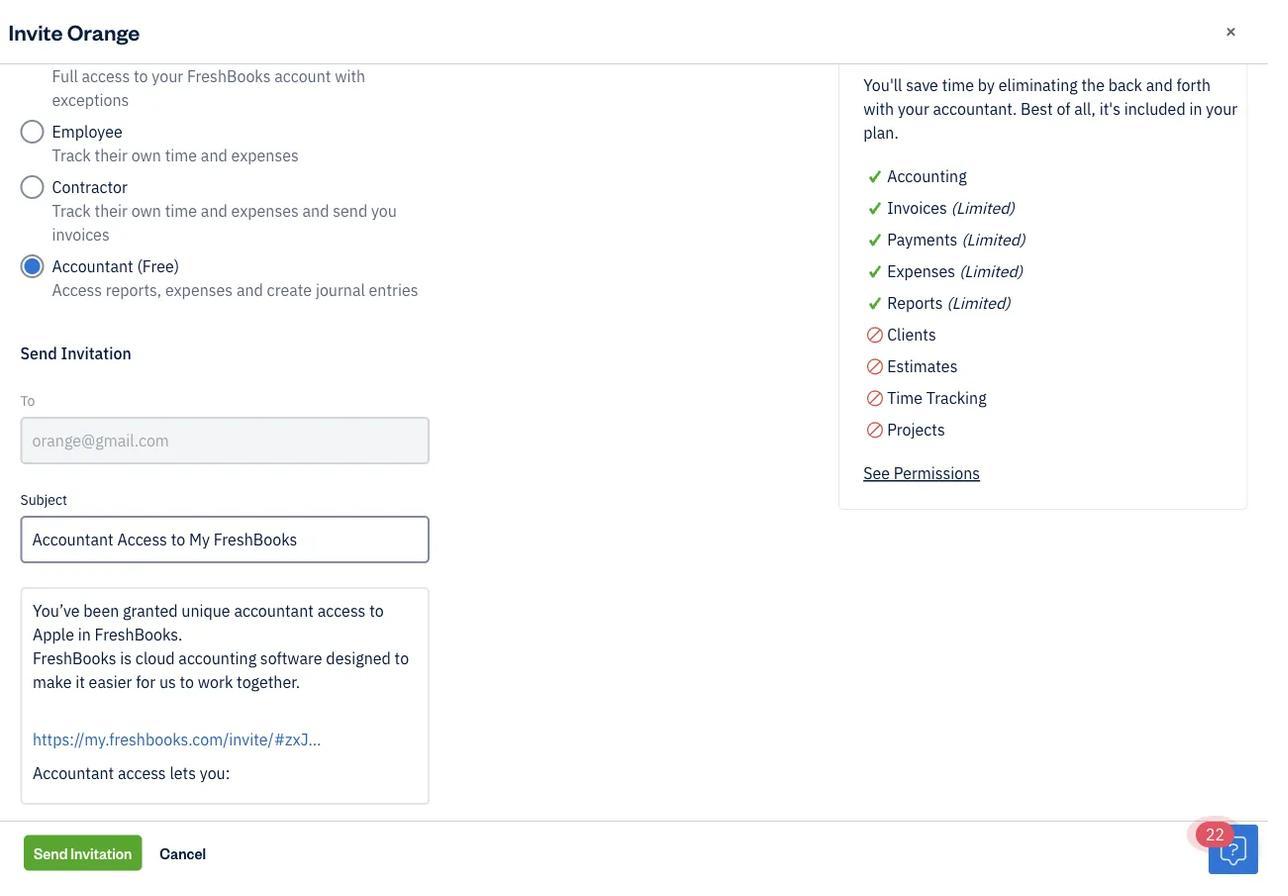 Task type: vqa. For each thing, say whether or not it's contained in the screenshot.
% of expense grand total
no



Task type: locate. For each thing, give the bounding box(es) containing it.
job
[[780, 147, 806, 168]]

invite up full
[[8, 17, 63, 46]]

you inside contractor track their own time and expenses and send you invoices
[[371, 201, 397, 221]]

no address
[[347, 425, 418, 444]]

team members image
[[15, 545, 153, 561]]

set left billable
[[936, 312, 960, 332]]

the right members
[[1206, 432, 1227, 451]]

2 vertical spatial chevron large down image
[[125, 276, 144, 292]]

send invitation
[[20, 343, 131, 364], [34, 844, 132, 863]]

your left the freshbooks
[[152, 66, 183, 87]]

exceptions
[[52, 90, 129, 110]]

you'll
[[864, 75, 903, 96]]

no for no phone number
[[347, 398, 364, 416]]

of left all,
[[1057, 99, 1071, 119]]

track inside contractor track their own time and expenses and send you invoices
[[52, 201, 91, 221]]

chevron large down image up 'access'
[[129, 24, 148, 48]]

items and services image
[[15, 577, 153, 592]]

time tracking
[[888, 388, 987, 409]]

1 horizontal spatial lee
[[398, 302, 436, 332]]

https://my.freshbooks.com/invite/#zxj...
[[32, 730, 321, 750]]

accountant
[[52, 256, 133, 277], [199, 608, 280, 629]]

0 vertical spatial work
[[936, 456, 967, 474]]

adding
[[573, 147, 621, 168]]

0 vertical spatial you
[[371, 201, 397, 221]]

they
[[970, 456, 997, 474]]

0 vertical spatial set
[[936, 312, 960, 332]]

( down the payments ( limited )
[[960, 261, 965, 282]]

phone
[[368, 398, 408, 416]]

learn about permissions link
[[199, 631, 374, 652]]

0 horizontal spatial invite
[[8, 17, 63, 46]]

and inside invite your team members as an admin, employee, contractor or accountant to collaborate and work together on your business. learn about permissions
[[386, 608, 413, 629]]

lee for orange lee
[[290, 25, 345, 67]]

your inside set cost rate how much you pay your team members for the work they do
[[1057, 432, 1085, 451]]

expenses inside accountant (free) access reports, expenses and create journal entries
[[165, 280, 233, 301]]

much
[[967, 432, 1002, 451]]

team left member
[[448, 147, 485, 168]]

by left adding
[[552, 147, 569, 168]]

with up plan.
[[864, 99, 895, 119]]

1 horizontal spatial for
[[1186, 432, 1203, 451]]

expenses down "(free)"
[[165, 280, 233, 301]]

( up the payments ( limited )
[[951, 198, 957, 218]]

limited for invoices ( limited )
[[957, 198, 1010, 218]]

1 vertical spatial chevron large down image
[[125, 201, 144, 217]]

expenses
[[231, 145, 299, 166], [231, 201, 299, 221], [165, 280, 233, 301]]

1 horizontal spatial orange
[[174, 25, 284, 67]]

and right role at the bottom
[[210, 512, 238, 532]]

invite
[[8, 17, 63, 46], [199, 584, 240, 605]]

set up the how
[[936, 408, 960, 428]]

1 vertical spatial work
[[417, 608, 452, 629]]

0 horizontal spatial contractor
[[52, 177, 128, 198]]

for inside the 'set billable rate set hourly rates for tracked time'
[[1037, 336, 1055, 355]]

role
[[174, 512, 207, 532]]

chevron large down image right access on the left of page
[[125, 276, 144, 292]]

their
[[95, 145, 128, 166], [95, 201, 128, 221]]

report image
[[13, 463, 37, 482]]

0 vertical spatial invite
[[8, 17, 63, 46]]

22
[[1207, 825, 1226, 845]]

invite inside invite your team members as an admin, employee, contractor or accountant to collaborate and work together on your business. learn about permissions
[[199, 584, 240, 605]]

0 horizontal spatial lee
[[290, 25, 345, 67]]

pay
[[1031, 432, 1054, 451]]

) for invoices ( limited )
[[1010, 198, 1015, 218]]

lee down entries
[[398, 302, 436, 332]]

work inside invite your team members as an admin, employee, contractor or accountant to collaborate and work together on your business. learn about permissions
[[417, 608, 452, 629]]

estimates
[[888, 356, 958, 377]]

details
[[700, 147, 748, 168]]

rate inside the 'set billable rate set hourly rates for tracked time'
[[1021, 312, 1053, 332]]

limited for payments ( limited )
[[967, 229, 1020, 250]]

send
[[20, 343, 57, 364], [34, 844, 68, 863]]

2 vertical spatial permissions
[[287, 631, 374, 652]]

contractor up business.
[[566, 584, 642, 605]]

their down employee
[[95, 145, 128, 166]]

1 horizontal spatial work
[[936, 456, 967, 474]]

1 horizontal spatial of
[[1057, 99, 1071, 119]]

additional
[[625, 147, 696, 168]]

set inside set cost rate how much you pay your team members for the work they do
[[936, 408, 960, 428]]

1 horizontal spatial invite
[[199, 584, 240, 605]]

0 horizontal spatial to
[[134, 66, 148, 87]]

time inside "employee track their own time and expenses"
[[165, 145, 197, 166]]

0 horizontal spatial team
[[448, 147, 485, 168]]

clients
[[888, 324, 937, 345]]

their for contractor
[[95, 201, 128, 221]]

orange  lee
[[315, 302, 436, 332]]

1 vertical spatial the
[[1206, 432, 1227, 451]]

rates
[[1002, 336, 1034, 355]]

invite for invite your team members as an admin, employee, contractor or accountant to collaborate and work together on your business.
[[199, 584, 240, 605]]

1 vertical spatial by
[[552, 147, 569, 168]]

limited down expenses ( limited )
[[953, 293, 1006, 314]]

no for no address
[[347, 425, 364, 444]]

0 vertical spatial their
[[95, 145, 128, 166]]

for right rates
[[1037, 336, 1055, 355]]

expenses left keep
[[231, 145, 299, 166]]

send invitation inside button
[[34, 844, 132, 863]]

by inside the you'll save time by eliminating the back and forth with your accountant. best of all, it's included in your plan.
[[978, 75, 996, 96]]

with inside the you'll save time by eliminating the back and forth with your accountant. best of all, it's included in your plan.
[[864, 99, 895, 119]]

own inside "employee track their own time and expenses"
[[131, 145, 161, 166]]

1 horizontal spatial with
[[864, 99, 895, 119]]

limited for reports ( limited )
[[953, 293, 1006, 314]]

tip:
[[283, 147, 312, 168]]

1 horizontal spatial by
[[978, 75, 996, 96]]

1 track from the top
[[52, 145, 91, 166]]

client image
[[13, 124, 37, 144]]

accountant up 'learn' on the bottom of page
[[199, 608, 280, 629]]

2 set from the top
[[936, 336, 957, 355]]

on
[[520, 608, 538, 629]]

of right track
[[395, 147, 409, 168]]

settings image
[[15, 640, 153, 656]]

0 vertical spatial accountant
[[52, 256, 133, 277]]

projects
[[888, 420, 946, 440]]

0 horizontal spatial you
[[371, 201, 397, 221]]

1 vertical spatial contractor
[[566, 584, 642, 605]]

0 vertical spatial with
[[335, 66, 366, 87]]

set cost rate how much you pay your team members for the work they do
[[936, 408, 1227, 474]]

1 vertical spatial of
[[395, 147, 409, 168]]

with inside full access to your freshbooks account with exceptions
[[335, 66, 366, 87]]

invitation left cancel on the left of page
[[71, 844, 132, 863]]

expenses
[[888, 261, 956, 282]]

chevron large down image for invoice icon
[[125, 201, 144, 217]]

1 vertical spatial invite
[[199, 584, 240, 605]]

) up the 'set billable rate set hourly rates for tracked time'
[[1018, 261, 1023, 282]]

0 vertical spatial own
[[131, 145, 161, 166]]

and down as
[[386, 608, 413, 629]]

contractor inside contractor track their own time and expenses and send you invoices
[[52, 177, 128, 198]]

your left team
[[244, 584, 276, 605]]

and left pro
[[201, 145, 228, 166]]

limited down the payments ( limited )
[[965, 261, 1018, 282]]

0 vertical spatial to
[[134, 66, 148, 87]]

1 horizontal spatial accountant
[[199, 608, 280, 629]]

to up "learn about permissions" link
[[284, 608, 299, 629]]

set up estimates
[[936, 336, 957, 355]]

no
[[347, 398, 364, 416], [347, 425, 364, 444]]

1 no from the top
[[347, 398, 364, 416]]

1 vertical spatial track
[[52, 201, 91, 221]]

your inside full access to your freshbooks account with exceptions
[[152, 66, 183, 87]]

invitation inside button
[[71, 844, 132, 863]]

of
[[1057, 99, 1071, 119], [395, 147, 409, 168]]

rate up rates
[[1021, 312, 1053, 332]]

own down full access to your freshbooks account with exceptions
[[131, 145, 161, 166]]

your right in
[[1207, 99, 1238, 119]]

1 vertical spatial lee
[[398, 302, 436, 332]]

0 vertical spatial track
[[52, 145, 91, 166]]

set billable rate set hourly rates for tracked time
[[936, 312, 1136, 355]]

1 vertical spatial accountant
[[199, 608, 280, 629]]

1 vertical spatial invitation
[[71, 844, 132, 863]]

0 vertical spatial by
[[978, 75, 996, 96]]

like
[[751, 147, 776, 168]]

1 their from the top
[[95, 145, 128, 166]]

time up "accountant."
[[943, 75, 975, 96]]

1 vertical spatial their
[[95, 201, 128, 221]]

by up "accountant."
[[978, 75, 996, 96]]

for
[[1037, 336, 1055, 355], [1186, 432, 1203, 451]]

own up "(free)"
[[131, 201, 161, 221]]

rate right cost
[[999, 408, 1032, 428]]

invite for invite
[[8, 17, 63, 46]]

of inside the you'll save time by eliminating the back and forth with your accountant. best of all, it's included in your plan.
[[1057, 99, 1071, 119]]

1 vertical spatial with
[[864, 99, 895, 119]]

1 horizontal spatial the
[[1206, 432, 1227, 451]]

own inside contractor track their own time and expenses and send you invoices
[[131, 201, 161, 221]]

set
[[936, 312, 960, 332], [936, 336, 957, 355], [936, 408, 960, 428]]

chevron large down image up "(free)"
[[125, 201, 144, 217]]

members
[[1123, 432, 1182, 451]]

to right 'access'
[[134, 66, 148, 87]]

and inside the you'll save time by eliminating the back and forth with your accountant. best of all, it's included in your plan.
[[1147, 75, 1174, 96]]

invite up 'learn' on the bottom of page
[[199, 584, 240, 605]]

track up invoices
[[52, 201, 91, 221]]

tracked
[[1058, 336, 1105, 355]]

invitation down access on the left of page
[[61, 343, 131, 364]]

) up expenses ( limited )
[[1020, 229, 1026, 250]]

work down the how
[[936, 456, 967, 474]]

members
[[322, 584, 389, 605]]

time inside the you'll save time by eliminating the back and forth with your accountant. best of all, it's included in your plan.
[[943, 75, 975, 96]]

2 vertical spatial set
[[936, 408, 960, 428]]

business.
[[577, 608, 644, 629]]

accountant up access on the left of page
[[52, 256, 133, 277]]

work
[[936, 456, 967, 474], [417, 608, 452, 629]]

learn
[[199, 631, 239, 652]]

team left members
[[1088, 432, 1120, 451]]

track down employee
[[52, 145, 91, 166]]

1 vertical spatial to
[[284, 608, 299, 629]]

rate inside set cost rate how much you pay your team members for the work they do
[[999, 408, 1032, 428]]

) for payments ( limited )
[[1020, 229, 1026, 250]]

2 vertical spatial expenses
[[165, 280, 233, 301]]

permissions down the how
[[894, 463, 981, 484]]

chevron large down image for expense icon
[[125, 276, 144, 292]]

permissions inside invite your team members as an admin, employee, contractor or accountant to collaborate and work together on your business. learn about permissions
[[287, 631, 374, 652]]

1 set from the top
[[936, 312, 960, 332]]

2 no from the top
[[347, 425, 364, 444]]

primary default image
[[1220, 122, 1248, 150]]

1 vertical spatial team
[[1088, 432, 1120, 451]]

to
[[134, 66, 148, 87], [284, 608, 299, 629]]

(
[[951, 198, 957, 218], [962, 229, 967, 250], [960, 261, 965, 282], [947, 293, 953, 314]]

0 vertical spatial no
[[347, 398, 364, 416]]

0 horizontal spatial for
[[1037, 336, 1055, 355]]

0 vertical spatial for
[[1037, 336, 1055, 355]]

0 horizontal spatial accountant
[[52, 256, 133, 277]]

0 horizontal spatial the
[[1082, 75, 1105, 96]]

0 vertical spatial expenses
[[231, 145, 299, 166]]

expenses inside "employee track their own time and expenses"
[[231, 145, 299, 166]]

lee
[[290, 25, 345, 67], [398, 302, 436, 332]]

forth
[[1177, 75, 1212, 96]]

rate
[[1021, 312, 1053, 332], [999, 408, 1032, 428]]

create
[[267, 280, 312, 301]]

full
[[52, 66, 78, 87]]

) down number.
[[1010, 198, 1015, 218]]

0 horizontal spatial work
[[417, 608, 452, 629]]

( up expenses ( limited )
[[962, 229, 967, 250]]

limited up expenses ( limited )
[[967, 229, 1020, 250]]

permissions down collaborate
[[287, 631, 374, 652]]

an
[[413, 584, 430, 605]]

no left the address at the left of page
[[347, 425, 364, 444]]

2 horizontal spatial orange
[[315, 302, 392, 332]]

1 horizontal spatial you
[[1006, 432, 1028, 451]]

1 horizontal spatial team
[[1088, 432, 1120, 451]]

2 own from the top
[[131, 201, 161, 221]]

time up contractor track their own time and expenses and send you invoices
[[165, 145, 197, 166]]

1 own from the top
[[131, 145, 161, 166]]

track
[[52, 145, 91, 166], [52, 201, 91, 221]]

0 vertical spatial permissions
[[894, 463, 981, 484]]

the inside the you'll save time by eliminating the back and forth with your accountant. best of all, it's included in your plan.
[[1082, 75, 1105, 96]]

payroll image
[[13, 387, 37, 407]]

with right account
[[335, 66, 366, 87]]

1 vertical spatial rate
[[999, 408, 1032, 428]]

1 vertical spatial no
[[347, 425, 364, 444]]

number
[[411, 398, 460, 416]]

and left create
[[237, 280, 263, 301]]

their for employee
[[95, 145, 128, 166]]

0 vertical spatial send
[[20, 343, 57, 364]]

with
[[335, 66, 366, 87], [864, 99, 895, 119]]

1 vertical spatial set
[[936, 336, 957, 355]]

0 vertical spatial chevron large down image
[[129, 24, 148, 48]]

orange lee
[[174, 25, 345, 67]]

chevron large down image
[[129, 24, 148, 48], [125, 201, 144, 217], [125, 276, 144, 292]]

team
[[448, 147, 485, 168], [1088, 432, 1120, 451]]

0 vertical spatial the
[[1082, 75, 1105, 96]]

for right members
[[1186, 432, 1203, 451]]

0 vertical spatial rate
[[1021, 312, 1053, 332]]

1 vertical spatial expenses
[[231, 201, 299, 221]]

1 vertical spatial send
[[34, 844, 68, 863]]

contractor up invoices
[[52, 177, 128, 198]]

1 vertical spatial for
[[1186, 432, 1203, 451]]

work down an
[[417, 608, 452, 629]]

accountant.
[[934, 99, 1018, 119]]

limited
[[957, 198, 1010, 218], [967, 229, 1020, 250], [965, 261, 1018, 282], [953, 293, 1006, 314]]

0 horizontal spatial of
[[395, 147, 409, 168]]

to inside full access to your freshbooks account with exceptions
[[134, 66, 148, 87]]

own
[[131, 145, 161, 166], [131, 201, 161, 221]]

time right 'tracked' at the top right
[[1108, 336, 1136, 355]]

collaborate
[[302, 608, 383, 629]]

reports,
[[106, 280, 162, 301]]

your
[[152, 66, 183, 87], [898, 99, 930, 119], [1207, 99, 1238, 119], [413, 147, 444, 168], [1057, 432, 1085, 451], [244, 584, 276, 605], [541, 608, 573, 629]]

orange for orange lee
[[174, 25, 284, 67]]

set for set cost rate
[[936, 408, 960, 428]]

cancel
[[160, 844, 206, 863]]

0 vertical spatial contractor
[[52, 177, 128, 198]]

2 their from the top
[[95, 201, 128, 221]]

and
[[1147, 75, 1174, 96], [201, 145, 228, 166], [916, 147, 942, 168], [201, 201, 228, 221], [303, 201, 329, 221], [237, 280, 263, 301], [210, 512, 238, 532], [386, 608, 413, 629]]

1 vertical spatial you
[[1006, 432, 1028, 451]]

permissions up team
[[242, 512, 330, 532]]

1 horizontal spatial contractor
[[566, 584, 642, 605]]

send invitation button
[[24, 836, 142, 871]]

( for payments
[[962, 229, 967, 250]]

accountant inside invite your team members as an admin, employee, contractor or accountant to collaborate and work together on your business. learn about permissions
[[199, 608, 280, 629]]

their inside "employee track their own time and expenses"
[[95, 145, 128, 166]]

you up do
[[1006, 432, 1028, 451]]

1 vertical spatial permissions
[[242, 512, 330, 532]]

reports ( limited )
[[888, 293, 1011, 314]]

expenses down pro
[[231, 201, 299, 221]]

and up included
[[1147, 75, 1174, 96]]

limited up the payments ( limited )
[[957, 198, 1010, 218]]

their inside contractor track their own time and expenses and send you invoices
[[95, 201, 128, 221]]

0 horizontal spatial with
[[335, 66, 366, 87]]

lee right the freshbooks
[[290, 25, 345, 67]]

time inside contractor track their own time and expenses and send you invoices
[[165, 201, 197, 221]]

apps image
[[15, 513, 153, 529]]

contractor
[[52, 177, 128, 198], [566, 584, 642, 605]]

to inside invite your team members as an admin, employee, contractor or accountant to collaborate and work together on your business. learn about permissions
[[284, 608, 299, 629]]

time up "(free)"
[[165, 201, 197, 221]]

track inside "employee track their own time and expenses"
[[52, 145, 91, 166]]

) up rates
[[1006, 293, 1011, 314]]

None field
[[20, 417, 430, 465], [20, 516, 430, 564], [20, 417, 430, 465], [20, 516, 430, 564]]

no left phone
[[347, 398, 364, 416]]

your right track
[[413, 147, 444, 168]]

1 horizontal spatial to
[[284, 608, 299, 629]]

expenses inside contractor track their own time and expenses and send you invoices
[[231, 201, 299, 221]]

3 set from the top
[[936, 408, 960, 428]]

their up invoices
[[95, 201, 128, 221]]

2 track from the top
[[52, 201, 91, 221]]

all,
[[1075, 99, 1096, 119]]

you right send
[[371, 201, 397, 221]]

1 vertical spatial send invitation
[[34, 844, 132, 863]]

track for track their own time and expenses
[[52, 145, 91, 166]]

the up all,
[[1082, 75, 1105, 96]]

0 vertical spatial team
[[448, 147, 485, 168]]

your right pay
[[1057, 432, 1085, 451]]

included
[[1125, 99, 1186, 119]]

0 vertical spatial of
[[1057, 99, 1071, 119]]

save
[[907, 75, 939, 96]]

1 vertical spatial own
[[131, 201, 161, 221]]

( down expenses ( limited )
[[947, 293, 953, 314]]

for inside set cost rate how much you pay your team members for the work they do
[[1186, 432, 1203, 451]]

0 vertical spatial lee
[[290, 25, 345, 67]]

)
[[1010, 198, 1015, 218], [1020, 229, 1026, 250], [1018, 261, 1023, 282], [1006, 293, 1011, 314]]

you
[[371, 201, 397, 221], [1006, 432, 1028, 451]]



Task type: describe. For each thing, give the bounding box(es) containing it.
back
[[1109, 75, 1143, 96]]

you inside set cost rate how much you pay your team members for the work they do
[[1006, 432, 1028, 451]]

You've been granted unique accountant access to Apple in FreshBooks. FreshBooks is cloud accounting software designed to make it easier for us to work together. text field
[[22, 589, 428, 704]]

invite orange
[[8, 17, 140, 46]]

invite your team members as an admin, employee, contractor or accountant to collaborate and work together on your business. learn about permissions
[[199, 584, 660, 652]]

set for set billable rate
[[936, 312, 960, 332]]

access
[[82, 66, 130, 87]]

expense image
[[13, 274, 37, 294]]

track
[[355, 147, 392, 168]]

admin,
[[434, 584, 484, 605]]

freshbooks image
[[63, 853, 95, 877]]

together
[[456, 608, 516, 629]]

title,
[[810, 147, 846, 168]]

contractor track their own time and expenses and send you invoices
[[52, 177, 397, 245]]

number.
[[995, 147, 1056, 168]]

accounting
[[888, 166, 967, 187]]

and inside accountant (free) access reports, expenses and create journal entries
[[237, 280, 263, 301]]

( for reports
[[947, 293, 953, 314]]

reports
[[888, 293, 944, 314]]

estimate image
[[13, 161, 37, 181]]

cancel button
[[150, 836, 216, 871]]

no phone number
[[347, 398, 460, 416]]

employee,
[[488, 584, 563, 605]]

work inside set cost rate how much you pay your team members for the work they do
[[936, 456, 967, 474]]

and left phone
[[916, 147, 942, 168]]

subject
[[20, 491, 67, 509]]

( for invoices
[[951, 198, 957, 218]]

expenses for track their own time and expenses and send you invoices
[[231, 201, 299, 221]]

or
[[646, 584, 660, 605]]

in
[[1190, 99, 1203, 119]]

0 horizontal spatial orange
[[67, 17, 140, 46]]

rate for set cost rate
[[999, 408, 1032, 428]]

resource center badge image
[[1209, 825, 1259, 875]]

billable
[[963, 312, 1017, 332]]

see permissions
[[864, 463, 981, 484]]

about
[[243, 631, 284, 652]]

payments ( limited )
[[888, 229, 1026, 250]]

track for track their own time and expenses and send you invoices
[[52, 201, 91, 221]]

access
[[52, 280, 102, 301]]

pro tip: keep track of your team member by adding additional details like job title, address, and phone number.
[[255, 147, 1056, 168]]

how
[[936, 432, 964, 451]]

own for contractor
[[131, 201, 161, 221]]

22 button
[[1197, 822, 1259, 875]]

best
[[1021, 99, 1054, 119]]

employee track their own time and expenses
[[52, 121, 299, 166]]

phone
[[946, 147, 991, 168]]

see permissions link
[[864, 463, 981, 484]]

time inside the 'set billable rate set hourly rates for tracked time'
[[1108, 336, 1136, 355]]

as
[[393, 584, 409, 605]]

journal
[[316, 280, 365, 301]]

tracking
[[927, 388, 987, 409]]

account
[[275, 66, 331, 87]]

limited for expenses ( limited )
[[965, 261, 1018, 282]]

0 vertical spatial invitation
[[61, 343, 131, 364]]

freshbooks
[[187, 66, 271, 87]]

your down save
[[898, 99, 930, 119]]

owner
[[16, 40, 52, 55]]

invoices ( limited )
[[888, 198, 1015, 218]]

hourly
[[960, 336, 999, 355]]

accountant (free) access reports, expenses and create journal entries
[[52, 256, 419, 301]]

your right on
[[541, 608, 573, 629]]

expenses for track their own time and expenses
[[231, 145, 299, 166]]

team
[[279, 584, 318, 605]]

entries
[[369, 280, 419, 301]]

address
[[368, 425, 418, 444]]

full access to your freshbooks account with exceptions
[[52, 66, 366, 110]]

you'll save time by eliminating the back and forth with your accountant. best of all, it's included in your plan.
[[864, 75, 1238, 143]]

and inside "employee track their own time and expenses"
[[201, 145, 228, 166]]

and left send
[[303, 201, 329, 221]]

own for employee
[[131, 145, 161, 166]]

address,
[[849, 147, 912, 168]]

main element
[[0, 0, 208, 885]]

the inside set cost rate how much you pay your team members for the work they do
[[1206, 432, 1227, 451]]

) for reports ( limited )
[[1006, 293, 1011, 314]]

accountant inside accountant (free) access reports, expenses and create journal entries
[[52, 256, 133, 277]]

contractor inside invite your team members as an admin, employee, contractor or accountant to collaborate and work together on your business. learn about permissions
[[566, 584, 642, 605]]

send
[[333, 201, 368, 221]]

payment image
[[13, 237, 37, 257]]

lee for orange  lee
[[398, 302, 436, 332]]

invoices
[[52, 224, 110, 245]]

(free)
[[137, 256, 179, 277]]

role and permissions
[[174, 512, 330, 532]]

) for expenses ( limited )
[[1018, 261, 1023, 282]]

expenses ( limited )
[[888, 261, 1023, 282]]

it's
[[1100, 99, 1121, 119]]

pro
[[255, 147, 280, 168]]

invoice image
[[13, 199, 37, 219]]

invoices
[[888, 198, 948, 218]]

timer image
[[13, 350, 37, 369]]

see
[[864, 463, 891, 484]]

plan.
[[864, 122, 899, 143]]

send inside button
[[34, 844, 68, 863]]

( for expenses
[[960, 261, 965, 282]]

chevron large down image
[[125, 427, 144, 443]]

0 horizontal spatial by
[[552, 147, 569, 168]]

cost
[[963, 408, 995, 428]]

eliminating
[[999, 75, 1078, 96]]

time
[[888, 388, 923, 409]]

orange for orange  lee
[[315, 302, 392, 332]]

do
[[1001, 456, 1016, 474]]

member
[[488, 147, 549, 168]]

chart image
[[13, 425, 37, 445]]

rate for set billable rate
[[1021, 312, 1053, 332]]

employee
[[52, 121, 123, 142]]

keep
[[315, 147, 352, 168]]

0 vertical spatial send invitation
[[20, 343, 131, 364]]

apple owner
[[16, 17, 58, 55]]

and up accountant (free) access reports, expenses and create journal entries
[[201, 201, 228, 221]]

team inside set cost rate how much you pay your team members for the work they do
[[1088, 432, 1120, 451]]

bank connections image
[[15, 608, 153, 624]]



